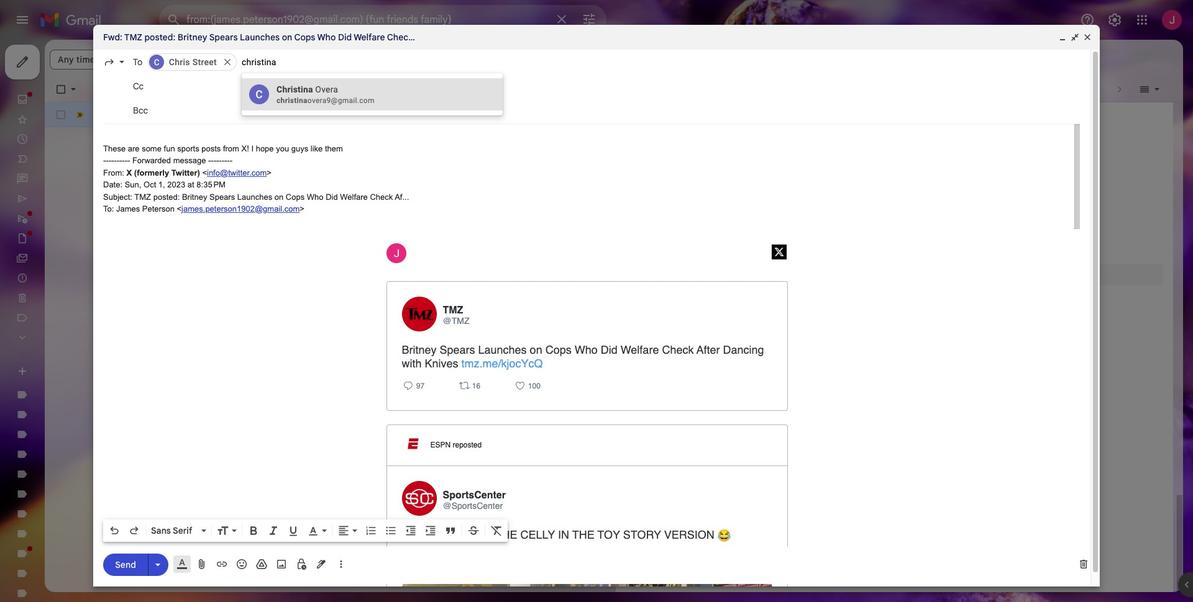 Task type: vqa. For each thing, say whether or not it's contained in the screenshot.
Trash posted:
yes



Task type: describe. For each thing, give the bounding box(es) containing it.
trash tmz posted: britney spears launches on cops who did welfare check af...
[[231, 109, 552, 121]]

cops inside row
[[420, 109, 440, 121]]

editing
[[721, 269, 748, 280]]

to
[[133, 57, 142, 68]]

spears inside ---------- forwarded message --------- from: x (formerly twitter) < info@twitter.com > date: sun, oct 1, 2023 at 8:35 pm subject: tmz posted: britney spears launches on cops who did welfare check af... to: james peterson < james.peterson1902@gmail.com >
[[209, 192, 235, 202]]

like image
[[514, 380, 526, 392]]

retweet image
[[458, 380, 470, 392]]

spears inside main content
[[337, 109, 365, 121]]

fun
[[164, 144, 175, 153]]

currently
[[683, 269, 719, 280]]

important according to google magic., sent only to me switch
[[73, 109, 86, 121]]

x
[[126, 168, 132, 177]]

100
[[526, 382, 540, 391]]

bcc
[[133, 105, 148, 116]]

16
[[470, 382, 480, 391]]

launches inside row
[[367, 109, 406, 121]]

has
[[131, 54, 147, 65]]

posted: for trash
[[275, 109, 305, 121]]

97
[[414, 382, 425, 391]]

press delete to remove this chip element
[[222, 57, 233, 68]]

x!
[[241, 144, 249, 153]]

to:
[[103, 204, 114, 214]]

bold ‪(⌘b)‬ image
[[247, 525, 260, 537]]

1 horizontal spatial <
[[202, 168, 207, 177]]

got
[[468, 528, 492, 542]]

tmz inside tmz @tmz
[[443, 305, 463, 316]]

close image
[[1082, 32, 1092, 42]]

espn
[[430, 441, 451, 450]]

formatting options toolbar
[[103, 520, 508, 542]]

---------- forwarded message --------- from: x (formerly twitter) < info@twitter.com > date: sun, oct 1, 2023 at 8:35 pm subject: tmz posted: britney spears launches on cops who did welfare check af... to: james peterson < james.peterson1902@gmail.com >
[[103, 156, 409, 214]]

😂 image
[[718, 529, 731, 543]]

advanced search options image
[[577, 7, 601, 32]]

subject:
[[103, 192, 132, 202]]

did inside the britney spears launches on cops who did welfare check after dancing with knives
[[601, 344, 617, 357]]

on inside ---------- forwarded message --------- from: x (formerly twitter) < info@twitter.com > date: sun, oct 1, 2023 at 8:35 pm subject: tmz posted: britney spears launches on cops who did welfare check af... to: james peterson < james.peterson1902@gmail.com >
[[275, 192, 284, 202]]

sans
[[151, 526, 171, 537]]

8 - from the left
[[122, 156, 125, 165]]

16 link
[[470, 382, 480, 392]]

insert files using drive image
[[255, 559, 268, 571]]

with
[[402, 357, 422, 370]]

dancing
[[723, 344, 764, 357]]

info@twitter.com
[[207, 168, 267, 177]]

11 - from the left
[[208, 156, 211, 165]]

advanced
[[263, 54, 305, 65]]

reply
[[770, 269, 790, 280]]

tmz inside row
[[256, 109, 273, 121]]

posted: for fwd:
[[144, 32, 175, 43]]

2
[[136, 110, 140, 120]]

these
[[103, 144, 126, 153]]

advanced search button
[[258, 48, 341, 71]]

posts
[[201, 144, 221, 153]]

christina overa christina overa9@gmail.com
[[277, 85, 375, 105]]

launches inside ---------- forwarded message --------- from: x (formerly twitter) < info@twitter.com > date: sun, oct 1, 2023 at 8:35 pm subject: tmz posted: britney spears launches on cops who did welfare check af... to: james peterson < james.peterson1902@gmail.com >
[[237, 192, 272, 202]]

13 - from the left
[[214, 156, 216, 165]]

numbered list ‪(⌘⇧7)‬ image
[[365, 525, 377, 537]]

pop out image
[[1070, 32, 1080, 42]]

street
[[192, 57, 217, 67]]

them
[[325, 144, 343, 153]]

tmz.me/kjocycq link
[[461, 357, 543, 370]]

2023
[[167, 180, 185, 190]]

serif
[[173, 526, 192, 537]]

your
[[750, 269, 768, 280]]

af... for fwd: tmz posted: britney spears launches on cops who did welfare check af...
[[415, 32, 431, 43]]

check inside the britney spears launches on cops who did welfare check after dancing with knives
[[662, 344, 694, 357]]

archive image
[[92, 83, 104, 96]]

reply image
[[402, 380, 414, 392]]

7 - from the left
[[119, 156, 122, 165]]

discard draft ‪(⌘⇧d)‬ image
[[1077, 559, 1090, 571]]

peterson
[[142, 204, 175, 214]]

settings image
[[1107, 12, 1122, 27]]

more send options image
[[152, 559, 164, 571]]

welfare inside row
[[478, 109, 508, 121]]

row inside main content
[[45, 103, 602, 127]]

at
[[188, 180, 194, 190]]

type of response image
[[103, 56, 116, 68]]

sportscenter @sportscenter
[[443, 490, 506, 511]]

italic ‪(⌘i)‬ image
[[267, 525, 280, 537]]

you
[[276, 144, 289, 153]]

5 - from the left
[[114, 156, 117, 165]]

100 link
[[526, 382, 540, 392]]

james.peterson1902@gmail.com
[[181, 204, 300, 214]]

report spam image
[[119, 83, 132, 96]]

overa9@gmail.com
[[307, 96, 375, 105]]

trash
[[231, 110, 250, 119]]

toggle split pane mode image
[[1138, 83, 1151, 96]]

af... inside ---------- forwarded message --------- from: x (formerly twitter) < info@twitter.com > date: sun, oct 1, 2023 at 8:35 pm subject: tmz posted: britney spears launches on cops who did welfare check af... to: james peterson < james.peterson1902@gmail.com >
[[395, 192, 409, 202]]

from:
[[103, 168, 124, 177]]

reposted
[[453, 441, 482, 450]]

undo ‪(⌘z)‬ image
[[108, 525, 121, 537]]

12 - from the left
[[211, 156, 214, 165]]

af... for trash tmz posted: britney spears launches on cops who did welfare check af...
[[537, 109, 552, 121]]

separate
[[808, 269, 843, 280]]

6 - from the left
[[117, 156, 119, 165]]

launches inside the britney spears launches on cops who did welfare check after dancing with knives
[[478, 344, 527, 357]]

are for these
[[128, 144, 140, 153]]

19 - from the left
[[230, 156, 232, 165]]

some
[[142, 144, 162, 153]]

window.
[[845, 269, 877, 280]]

bulleted list ‪(⌘⇧8)‬ image
[[385, 525, 397, 537]]

(formerly
[[134, 168, 169, 177]]

sportscenter's video image
[[402, 579, 772, 603]]

chris
[[169, 57, 190, 67]]

like
[[311, 144, 323, 153]]

are for you
[[668, 269, 681, 280]]

attachment
[[149, 54, 198, 65]]

underline ‪(⌘u)‬ image
[[287, 526, 299, 538]]

insert link ‪(⌘k)‬ image
[[216, 559, 228, 571]]

tmz right fwd:
[[124, 32, 142, 43]]



Task type: locate. For each thing, give the bounding box(es) containing it.
1 the from the left
[[495, 528, 517, 542]]

0 vertical spatial >
[[267, 168, 271, 177]]

message
[[173, 156, 206, 165]]

welfare
[[354, 32, 385, 43], [478, 109, 508, 121], [340, 192, 368, 202], [621, 344, 659, 357]]

fwd:
[[103, 32, 122, 43]]

did
[[338, 32, 352, 43], [463, 109, 476, 121], [326, 192, 338, 202], [601, 344, 617, 357]]

james.peterson1902@gmail.com link
[[181, 204, 300, 214]]

row
[[45, 103, 602, 127]]

espn reposted link
[[387, 425, 787, 467]]

None text field
[[242, 51, 1081, 73], [149, 75, 1081, 98], [153, 99, 1081, 122], [242, 51, 1081, 73], [149, 75, 1081, 98], [153, 99, 1081, 122]]

sports
[[177, 144, 199, 153]]

1 - from the left
[[103, 156, 106, 165]]

quote ‪(⌘⇧9)‬ image
[[444, 525, 457, 537]]

sun,
[[125, 180, 141, 190]]

1 horizontal spatial af...
[[415, 32, 431, 43]]

0 horizontal spatial the
[[495, 528, 517, 542]]

insert signature image
[[315, 559, 327, 571]]

navigation
[[0, 40, 149, 603]]

2 vertical spatial posted:
[[153, 192, 180, 202]]

main content containing has attachment
[[45, 0, 1183, 593]]

launches up james.peterson1902@gmail.com
[[237, 192, 272, 202]]

spears up knives
[[440, 344, 475, 357]]

from
[[223, 144, 239, 153]]

after
[[696, 344, 720, 357]]

list box
[[242, 78, 503, 111]]

tmz down oct
[[134, 192, 151, 202]]

oct
[[144, 180, 156, 190]]

press delete to remove this chip image
[[222, 57, 233, 68]]

draft 2
[[114, 109, 140, 120]]

spears
[[209, 32, 238, 43], [337, 109, 365, 121], [209, 192, 235, 202], [440, 344, 475, 357]]

move to inbox image
[[276, 83, 288, 96]]

britney inside row
[[307, 109, 336, 121]]

indent less ‪(⌘[)‬ image
[[405, 525, 417, 537]]

in
[[792, 269, 799, 280]]

14 - from the left
[[216, 156, 219, 165]]

4 - from the left
[[111, 156, 114, 165]]

10 - from the left
[[127, 156, 130, 165]]

1 vertical spatial posted:
[[275, 109, 305, 121]]

guys
[[291, 144, 308, 153]]

they even got the celly in the toy story version
[[402, 528, 718, 542]]

knives
[[425, 357, 458, 370]]

britney up chris street
[[178, 32, 207, 43]]

0 horizontal spatial are
[[128, 144, 140, 153]]

search field list box
[[145, 51, 1081, 73]]

2 the from the left
[[572, 528, 594, 542]]

britney up with
[[402, 344, 437, 357]]

tmz inside ---------- forwarded message --------- from: x (formerly twitter) < info@twitter.com > date: sun, oct 1, 2023 at 8:35 pm subject: tmz posted: britney spears launches on cops who did welfare check af... to: james peterson < james.peterson1902@gmail.com >
[[134, 192, 151, 202]]

sans serif option
[[149, 525, 199, 537]]

toggle confidential mode image
[[295, 559, 308, 571]]

christina
[[277, 85, 313, 94]]

sportscenter
[[443, 490, 506, 501]]

strikethrough ‪(⌘⇧x)‬ image
[[467, 525, 480, 537]]

are
[[128, 144, 140, 153], [668, 269, 681, 280]]

indent more ‪(⌘])‬ image
[[424, 525, 437, 537]]

more options image
[[337, 559, 345, 571]]

twitter)
[[171, 168, 200, 177]]

espn reposted
[[430, 441, 482, 450]]

spears up press delete to remove this chip element
[[209, 32, 238, 43]]

britney inside ---------- forwarded message --------- from: x (formerly twitter) < info@twitter.com > date: sun, oct 1, 2023 at 8:35 pm subject: tmz posted: britney spears launches on cops who did welfare check af... to: james peterson < james.peterson1902@gmail.com >
[[182, 192, 207, 202]]

8:35 pm
[[197, 180, 226, 190]]

1,
[[158, 180, 165, 190]]

0 vertical spatial are
[[128, 144, 140, 153]]

cops inside ---------- forwarded message --------- from: x (formerly twitter) < info@twitter.com > date: sun, oct 1, 2023 at 8:35 pm subject: tmz posted: britney spears launches on cops who did welfare check af... to: james peterson < james.peterson1902@gmail.com >
[[286, 192, 305, 202]]

check inside ---------- forwarded message --------- from: x (formerly twitter) < info@twitter.com > date: sun, oct 1, 2023 at 8:35 pm subject: tmz posted: britney spears launches on cops who did welfare check af... to: james peterson < james.peterson1902@gmail.com >
[[370, 192, 393, 202]]

cops
[[294, 32, 315, 43], [420, 109, 440, 121], [286, 192, 305, 202], [545, 344, 571, 357]]

overa
[[315, 85, 338, 94]]

search mail image
[[163, 9, 185, 31]]

0 vertical spatial posted:
[[144, 32, 175, 43]]

i
[[251, 144, 254, 153]]

insert emoji ‪(⌘⇧2)‬ image
[[235, 559, 248, 571]]

2 horizontal spatial af...
[[537, 109, 552, 121]]

posted: down 1,
[[153, 192, 180, 202]]

you
[[652, 269, 666, 280]]

date:
[[103, 180, 122, 190]]

None search field
[[159, 5, 606, 35]]

version
[[664, 528, 714, 542]]

info@twitter.com link
[[207, 168, 267, 177]]

wed, oct 4, 2023, 11:11 am element
[[568, 109, 592, 121]]

hope
[[256, 144, 274, 153]]

@sportscenter
[[443, 501, 503, 511]]

1 horizontal spatial >
[[300, 204, 304, 214]]

forwarded
[[132, 156, 171, 165]]

> down hope
[[267, 168, 271, 177]]

insert photo image
[[275, 559, 288, 571]]

1 vertical spatial <
[[177, 204, 181, 214]]

0 vertical spatial <
[[202, 168, 207, 177]]

they
[[402, 528, 431, 542]]

posted: inside ---------- forwarded message --------- from: x (formerly twitter) < info@twitter.com > date: sun, oct 1, 2023 at 8:35 pm subject: tmz posted: britney spears launches on cops who did welfare check af... to: james peterson < james.peterson1902@gmail.com >
[[153, 192, 180, 202]]

1 vertical spatial are
[[668, 269, 681, 280]]

spears down 8:35 pm
[[209, 192, 235, 202]]

sans serif
[[151, 526, 192, 537]]

are inside message body text field
[[128, 144, 140, 153]]

< right peterson
[[177, 204, 181, 214]]

0 horizontal spatial af...
[[395, 192, 409, 202]]

tmz
[[124, 32, 142, 43], [256, 109, 273, 121], [134, 192, 151, 202], [443, 305, 463, 316]]

story
[[623, 528, 661, 542]]

launches down overa9@gmail.com
[[367, 109, 406, 121]]

minimize image
[[1058, 32, 1067, 42]]

2 - from the left
[[106, 156, 109, 165]]

launches up advanced
[[240, 32, 280, 43]]

3 - from the left
[[109, 156, 111, 165]]

who inside the britney spears launches on cops who did welfare check after dancing with knives
[[575, 344, 598, 357]]

has attachment
[[131, 54, 198, 65]]

> down 'guys'
[[300, 204, 304, 214]]

cops inside the britney spears launches on cops who did welfare check after dancing with knives
[[545, 344, 571, 357]]

0 horizontal spatial >
[[267, 168, 271, 177]]

espn's avatar image
[[403, 434, 423, 454]]

who
[[317, 32, 336, 43], [442, 109, 460, 121], [307, 192, 323, 202], [575, 344, 598, 357]]

main content
[[45, 0, 1183, 593]]

welfare inside ---------- forwarded message --------- from: x (formerly twitter) < info@twitter.com > date: sun, oct 1, 2023 at 8:35 pm subject: tmz posted: britney spears launches on cops who did welfare check af... to: james peterson < james.peterson1902@gmail.com >
[[340, 192, 368, 202]]

did inside row
[[463, 109, 476, 121]]

1 vertical spatial >
[[300, 204, 304, 214]]

>
[[267, 168, 271, 177], [300, 204, 304, 214]]

britney down christina overa christina overa9@gmail.com
[[307, 109, 336, 121]]

fwd: tmz posted: britney spears launches on cops who did welfare check af... dialog
[[93, 25, 1100, 603]]

tmz's avatar image
[[402, 297, 437, 331]]

@tmz
[[443, 316, 469, 326]]

redo ‪(⌘y)‬ image
[[128, 525, 140, 537]]

-
[[103, 156, 106, 165], [106, 156, 109, 165], [109, 156, 111, 165], [111, 156, 114, 165], [114, 156, 117, 165], [117, 156, 119, 165], [119, 156, 122, 165], [122, 156, 125, 165], [125, 156, 127, 165], [127, 156, 130, 165], [208, 156, 211, 165], [211, 156, 214, 165], [214, 156, 216, 165], [216, 156, 219, 165], [219, 156, 222, 165], [222, 156, 224, 165], [224, 156, 227, 165], [227, 156, 230, 165], [230, 156, 232, 165]]

spears inside the britney spears launches on cops who did welfare check after dancing with knives
[[440, 344, 475, 357]]

1 horizontal spatial the
[[572, 528, 594, 542]]

britney spears launches on cops who did welfare check after dancing with knives
[[402, 344, 764, 370]]

<
[[202, 168, 207, 177], [177, 204, 181, 214]]

welfare inside the britney spears launches on cops who did welfare check after dancing with knives
[[621, 344, 659, 357]]

britney down the at
[[182, 192, 207, 202]]

the right in
[[572, 528, 594, 542]]

james
[[116, 204, 140, 214]]

launches up tmz.me/kjocycq link
[[478, 344, 527, 357]]

who inside ---------- forwarded message --------- from: x (formerly twitter) < info@twitter.com > date: sun, oct 1, 2023 at 8:35 pm subject: tmz posted: britney spears launches on cops who did welfare check af... to: james peterson < james.peterson1902@gmail.com >
[[307, 192, 323, 202]]

97 link
[[414, 382, 425, 392]]

1 vertical spatial af...
[[537, 109, 552, 121]]

tmz right trash
[[256, 109, 273, 121]]

0 vertical spatial af...
[[415, 32, 431, 43]]

attach files image
[[196, 559, 208, 571]]

16 - from the left
[[222, 156, 224, 165]]

a
[[801, 269, 806, 280]]

are left the some
[[128, 144, 140, 153]]

clear search image
[[549, 7, 574, 32]]

spears down overa9@gmail.com
[[337, 109, 365, 121]]

draft
[[114, 109, 134, 120]]

2 vertical spatial af...
[[395, 192, 409, 202]]

send button
[[103, 554, 148, 576]]

18 - from the left
[[227, 156, 230, 165]]

to link
[[133, 57, 142, 68]]

toy
[[597, 528, 620, 542]]

list box containing christina
[[242, 78, 503, 111]]

17 - from the left
[[224, 156, 227, 165]]

tmz right tmz's avatar
[[443, 305, 463, 316]]

cc link
[[133, 81, 144, 92]]

in
[[558, 528, 569, 542]]

the right got
[[495, 528, 517, 542]]

britney inside the britney spears launches on cops who did welfare check after dancing with knives
[[402, 344, 437, 357]]

remove formatting ‪(⌘\)‬ image
[[490, 525, 503, 537]]

9 - from the left
[[125, 156, 127, 165]]

1 horizontal spatial are
[[668, 269, 681, 280]]

advanced search
[[263, 54, 336, 65]]

tmz.me/kjocycq
[[461, 357, 543, 370]]

15 - from the left
[[219, 156, 222, 165]]

af...
[[415, 32, 431, 43], [537, 109, 552, 121], [395, 192, 409, 202]]

christina
[[277, 96, 307, 105]]

tmz @tmz
[[443, 305, 469, 326]]

posted: down search mail icon
[[144, 32, 175, 43]]

who inside main content
[[442, 109, 460, 121]]

search
[[307, 54, 336, 65]]

even
[[434, 528, 465, 542]]

posted: down christina
[[275, 109, 305, 121]]

on
[[282, 32, 292, 43], [408, 109, 418, 121], [275, 192, 284, 202], [530, 344, 542, 357]]

launches
[[240, 32, 280, 43], [367, 109, 406, 121], [237, 192, 272, 202], [478, 344, 527, 357]]

af... inside row
[[537, 109, 552, 121]]

send
[[115, 560, 136, 571]]

you are currently editing your reply in a separate window.
[[652, 269, 879, 280]]

did inside ---------- forwarded message --------- from: x (formerly twitter) < info@twitter.com > date: sun, oct 1, 2023 at 8:35 pm subject: tmz posted: britney spears launches on cops who did welfare check af... to: james peterson < james.peterson1902@gmail.com >
[[326, 192, 338, 202]]

bcc link
[[133, 105, 148, 116]]

< up 8:35 pm
[[202, 168, 207, 177]]

sportscenter's avatar image
[[402, 482, 437, 516]]

celly
[[520, 528, 555, 542]]

Message Body text field
[[103, 130, 1071, 603]]

add to tasks image
[[239, 83, 251, 96]]

0 horizontal spatial <
[[177, 204, 181, 214]]

row containing draft
[[45, 103, 602, 127]]

chris street
[[169, 57, 217, 67]]

fwd: tmz posted: britney spears launches on cops who did welfare check af...
[[103, 32, 431, 43]]

these are some fun sports posts from x! i hope you guys like them
[[103, 144, 345, 153]]

the
[[495, 528, 517, 542], [572, 528, 594, 542]]

are right you
[[668, 269, 681, 280]]

on inside the britney spears launches on cops who did welfare check after dancing with knives
[[530, 344, 542, 357]]



